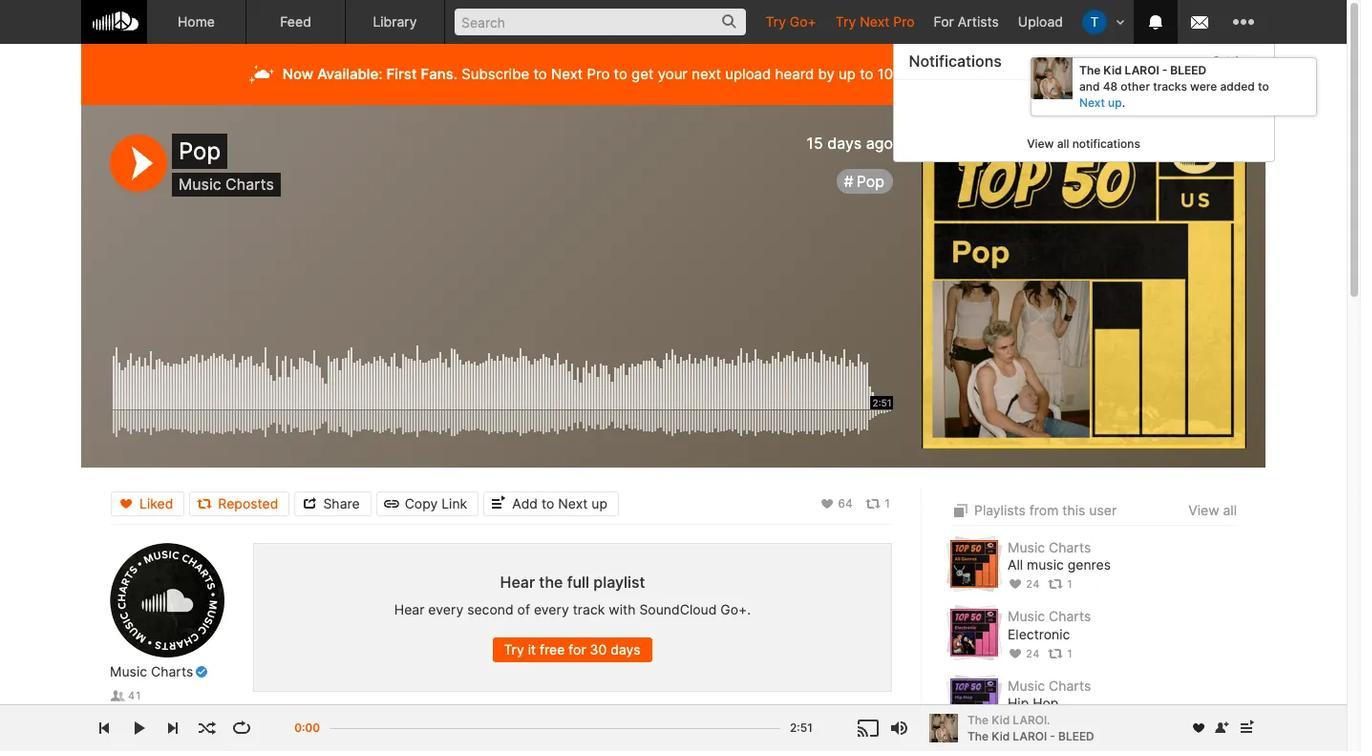 Task type: locate. For each thing, give the bounding box(es) containing it.
bleed inside "the kid laroi. the kid laroi - bleed"
[[1058, 729, 1095, 744]]

for artists link
[[924, 0, 1009, 43]]

pop
[[179, 138, 221, 165], [857, 172, 885, 191], [301, 713, 325, 729]]

2 horizontal spatial try
[[836, 13, 856, 30]]

- right 212 on the right bottom
[[1050, 729, 1055, 744]]

next down "search" search box
[[551, 65, 583, 83]]

next right add
[[558, 495, 588, 512]]

1 vertical spatial all
[[1223, 502, 1237, 519]]

view for view all
[[1189, 502, 1219, 519]]

2:51
[[790, 721, 813, 736]]

1 horizontal spatial hear
[[500, 573, 535, 592]]

24 link
[[1008, 578, 1040, 592], [1008, 647, 1040, 661]]

soundcloud left in
[[390, 713, 468, 729]]

- inside the kid laroi - bleed and 48 other tracks were added to next up .
[[1162, 63, 1168, 77]]

the down hip hop element
[[968, 729, 989, 744]]

1 vertical spatial hear
[[394, 602, 425, 618]]

music inside music charts electronic
[[1008, 609, 1045, 625]]

1 vertical spatial 1
[[1066, 578, 1073, 592]]

electronic element
[[950, 610, 998, 658]]

24 link down all
[[1008, 578, 1040, 592]]

charts inside music charts hip hop
[[1049, 678, 1091, 694]]

the
[[1079, 63, 1101, 77], [968, 713, 989, 727], [968, 729, 989, 744]]

2 horizontal spatial pop
[[857, 172, 885, 191]]

by
[[818, 65, 835, 83]]

0 horizontal spatial the
[[486, 713, 507, 729]]

1 down music charts electronic
[[1066, 647, 1073, 661]]

go+
[[790, 13, 817, 30]]

1 for music charts all music genres
[[1066, 578, 1073, 592]]

pro left for on the top right of the page
[[893, 13, 915, 30]]

try right go+
[[836, 13, 856, 30]]

to right add
[[542, 495, 554, 512]]

1 vertical spatial laroi
[[1013, 729, 1047, 744]]

added
[[1220, 79, 1255, 93]]

2 24 from the top
[[1026, 647, 1040, 661]]

top 50 pop songs on soundcloud in the us. updates weekly..
[[253, 713, 646, 729]]

user
[[1089, 502, 1117, 519]]

days right the 15 on the top right of the page
[[828, 134, 862, 153]]

this
[[1062, 502, 1086, 519]]

1 vertical spatial -
[[1050, 729, 1055, 744]]

now
[[283, 65, 314, 83]]

the left "full"
[[539, 573, 563, 592]]

0 horizontal spatial bleed
[[1058, 729, 1095, 744]]

all for view all notifications
[[1058, 136, 1070, 151]]

try for try it free for 30 days
[[504, 642, 524, 659]]

charts for hip hop
[[1049, 678, 1091, 694]]

bleed down the kid laroi. link
[[1058, 729, 1095, 744]]

1 vertical spatial view
[[1189, 502, 1219, 519]]

1 vertical spatial pro
[[587, 65, 610, 83]]

playlist stats element
[[619, 491, 891, 516], [1008, 574, 1237, 595], [1008, 644, 1237, 665], [1008, 713, 1237, 734]]

music charts link for music charts electronic
[[1008, 609, 1091, 625]]

1 vertical spatial days
[[611, 642, 641, 659]]

bleed inside the kid laroi - bleed and 48 other tracks were added to next up .
[[1170, 63, 1207, 77]]

1 vertical spatial notifications
[[1073, 136, 1141, 151]]

0 vertical spatial 1
[[884, 496, 891, 511]]

1 horizontal spatial every
[[534, 602, 569, 618]]

1 vertical spatial 1 link
[[1048, 578, 1073, 592]]

try for try go+
[[766, 13, 786, 30]]

1 24 link from the top
[[1008, 578, 1040, 592]]

the for the kid laroi - bleed and 48 other tracks were added to next up .
[[1079, 63, 1101, 77]]

0 horizontal spatial pro
[[587, 65, 610, 83]]

next up image
[[1235, 717, 1258, 740]]

weekly..
[[594, 713, 646, 729]]

1 for music charts electronic
[[1066, 647, 1073, 661]]

days right 30
[[611, 642, 641, 659]]

0 vertical spatial days
[[828, 134, 862, 153]]

laroi down laroi. at the bottom of the page
[[1013, 729, 1047, 744]]

set image
[[950, 500, 971, 523]]

subscribe
[[462, 65, 529, 83]]

15 days ago
[[807, 134, 893, 153]]

add
[[512, 495, 538, 512]]

1 horizontal spatial try
[[766, 13, 786, 30]]

the up and
[[1079, 63, 1101, 77]]

0 horizontal spatial all
[[1058, 136, 1070, 151]]

pop music charts
[[179, 138, 274, 194]]

pop inside pop music charts
[[179, 138, 221, 165]]

next up link
[[1079, 95, 1122, 109]]

today
[[1019, 65, 1060, 83]]

24 down music
[[1026, 578, 1040, 592]]

laroi inside the kid laroi - bleed and 48 other tracks were added to next up .
[[1125, 63, 1159, 77]]

copy
[[405, 495, 438, 512]]

0 horizontal spatial every
[[428, 602, 463, 618]]

copy link
[[405, 495, 467, 512]]

0 vertical spatial the
[[539, 573, 563, 592]]

0 vertical spatial pop
[[179, 138, 221, 165]]

view
[[1028, 136, 1055, 151], [1189, 502, 1219, 519]]

1 horizontal spatial -
[[1162, 63, 1168, 77]]

1 horizontal spatial all
[[1223, 502, 1237, 519]]

bleed up the were in the right top of the page
[[1170, 63, 1207, 77]]

2 vertical spatial 1 link
[[1048, 647, 1073, 661]]

tracks
[[1153, 79, 1187, 93]]

0 vertical spatial the
[[1079, 63, 1101, 77]]

1 right 64
[[884, 496, 891, 511]]

reposted button
[[189, 491, 290, 516]]

feed
[[280, 13, 311, 30]]

for artists
[[934, 13, 999, 30]]

charts
[[226, 175, 274, 194], [1049, 540, 1091, 556], [1049, 609, 1091, 625], [151, 664, 193, 680], [1049, 678, 1091, 694]]

212
[[1026, 717, 1046, 730]]

from
[[1030, 502, 1059, 519]]

0 horizontal spatial pop
[[179, 138, 221, 165]]

2 vertical spatial pop
[[301, 713, 325, 729]]

hear left second
[[394, 602, 425, 618]]

try it free for 30 days
[[504, 642, 641, 659]]

24 down electronic link
[[1026, 647, 1040, 661]]

music charts's avatar element
[[110, 544, 224, 658]]

soundcloud
[[639, 602, 717, 618], [390, 713, 468, 729]]

0 horizontal spatial days
[[611, 642, 641, 659]]

in
[[471, 713, 482, 729]]

-
[[1162, 63, 1168, 77], [1050, 729, 1055, 744]]

1 vertical spatial bleed
[[1058, 729, 1095, 744]]

hear up the of
[[500, 573, 535, 592]]

1 vertical spatial kid
[[992, 713, 1010, 727]]

0 vertical spatial kid
[[1104, 63, 1122, 77]]

1 vertical spatial 24
[[1026, 647, 1040, 661]]

next up
[[1079, 95, 1122, 109]]

the right the kid laroi - bleed element
[[968, 713, 989, 727]]

0 vertical spatial next
[[860, 13, 890, 30]]

1 horizontal spatial view
[[1189, 502, 1219, 519]]

2 vertical spatial next
[[558, 495, 588, 512]]

tara schultz's avatar element
[[1082, 10, 1107, 34]]

0 vertical spatial pro
[[893, 13, 915, 30]]

playlist stats element containing 212
[[1008, 713, 1237, 734]]

1 horizontal spatial pro
[[893, 13, 915, 30]]

0 vertical spatial up
[[839, 65, 856, 83]]

2 vertical spatial 1
[[1066, 647, 1073, 661]]

bleed
[[1170, 63, 1207, 77], [1058, 729, 1095, 744]]

up
[[839, 65, 856, 83], [592, 495, 608, 512]]

1 down all music genres link
[[1066, 578, 1073, 592]]

hip hop element
[[950, 679, 998, 727]]

charts for electronic
[[1049, 609, 1091, 625]]

next
[[860, 13, 890, 30], [551, 65, 583, 83], [558, 495, 588, 512]]

next up 100+
[[860, 13, 890, 30]]

progress bar
[[330, 719, 780, 751]]

electronic link
[[1008, 626, 1070, 644]]

no
[[1041, 95, 1056, 110]]

settings link
[[1198, 44, 1274, 79]]

charts inside music charts electronic
[[1049, 609, 1091, 625]]

every left second
[[428, 602, 463, 618]]

music inside music charts hip hop
[[1008, 678, 1045, 694]]

every
[[428, 602, 463, 618], [534, 602, 569, 618]]

1 link for music charts all music genres
[[1048, 578, 1073, 592]]

0 vertical spatial view
[[1028, 136, 1055, 151]]

music inside the music charts all music genres
[[1008, 540, 1045, 556]]

2 vertical spatial the
[[968, 729, 989, 744]]

first
[[386, 65, 417, 83]]

up right add
[[592, 495, 608, 512]]

0 horizontal spatial soundcloud
[[390, 713, 468, 729]]

1 link down electronic link
[[1048, 647, 1073, 661]]

it
[[528, 642, 536, 659]]

add to next up
[[512, 495, 608, 512]]

the right in
[[486, 713, 507, 729]]

1 vertical spatial pop
[[857, 172, 885, 191]]

songs
[[329, 713, 367, 729]]

electronic
[[1008, 626, 1070, 642]]

24 link down electronic link
[[1008, 647, 1040, 661]]

to left get
[[614, 65, 627, 83]]

view all notifications
[[1028, 136, 1141, 151]]

playlist stats element for music charts electronic
[[1008, 644, 1237, 665]]

1 horizontal spatial pop
[[301, 713, 325, 729]]

1 vertical spatial soundcloud
[[390, 713, 468, 729]]

charts inside the music charts all music genres
[[1049, 540, 1091, 556]]

1 24 from the top
[[1026, 578, 1040, 592]]

0 vertical spatial soundcloud
[[639, 602, 717, 618]]

0 horizontal spatial -
[[1050, 729, 1055, 744]]

1 horizontal spatial soundcloud
[[639, 602, 717, 618]]

0 horizontal spatial up
[[592, 495, 608, 512]]

Search search field
[[455, 9, 747, 35]]

notifications down next up link at right top
[[1073, 136, 1141, 151]]

pro left get
[[587, 65, 610, 83]]

try it free for 30 days link
[[493, 638, 652, 663]]

1 vertical spatial the
[[968, 713, 989, 727]]

to right added
[[1258, 79, 1269, 93]]

notifications down and
[[1059, 95, 1127, 110]]

1 every from the left
[[428, 602, 463, 618]]

0 vertical spatial 1 link
[[865, 496, 891, 512]]

0 horizontal spatial view
[[1028, 136, 1055, 151]]

0 vertical spatial 24
[[1026, 578, 1040, 592]]

your
[[658, 65, 688, 83]]

pro
[[893, 13, 915, 30], [587, 65, 610, 83]]

soundcloud right with
[[639, 602, 717, 618]]

0 horizontal spatial laroi
[[1013, 729, 1047, 744]]

None search field
[[445, 0, 756, 43]]

0 vertical spatial -
[[1162, 63, 1168, 77]]

try left go+
[[766, 13, 786, 30]]

- up "tracks"
[[1162, 63, 1168, 77]]

1 link right 64
[[865, 496, 891, 512]]

for
[[569, 642, 586, 659]]

kid for laroi
[[1104, 63, 1122, 77]]

playlist
[[593, 573, 645, 592]]

try for try next pro
[[836, 13, 856, 30]]

0 vertical spatial hear
[[500, 573, 535, 592]]

charts inside pop music charts
[[226, 175, 274, 194]]

1 horizontal spatial the
[[539, 573, 563, 592]]

artists
[[958, 13, 999, 30]]

try left it
[[504, 642, 524, 659]]

the kid laroi - bleed element
[[929, 715, 958, 743]]

music for hip
[[1008, 678, 1045, 694]]

50
[[281, 713, 297, 729]]

try
[[766, 13, 786, 30], [836, 13, 856, 30], [504, 642, 524, 659]]

the kid laroi. the kid laroi - bleed
[[968, 713, 1095, 744]]

music
[[1027, 557, 1064, 573]]

kid inside the kid laroi - bleed and 48 other tracks were added to next up .
[[1104, 63, 1122, 77]]

0 vertical spatial laroi
[[1125, 63, 1159, 77]]

the for the kid laroi. the kid laroi - bleed
[[968, 713, 989, 727]]

1 vertical spatial up
[[592, 495, 608, 512]]

to inside button
[[542, 495, 554, 512]]

all music genres link
[[1008, 557, 1111, 574]]

up right 'by'
[[839, 65, 856, 83]]

1 vertical spatial the
[[486, 713, 507, 729]]

0 horizontal spatial try
[[504, 642, 524, 659]]

the
[[539, 573, 563, 592], [486, 713, 507, 729]]

100+
[[878, 65, 912, 83]]

0 vertical spatial all
[[1058, 136, 1070, 151]]

playlist stats element for music charts all music genres
[[1008, 574, 1237, 595]]

1 horizontal spatial laroi
[[1125, 63, 1159, 77]]

copy link button
[[376, 491, 479, 516]]

1 vertical spatial 24 link
[[1008, 647, 1040, 661]]

1 link down all music genres link
[[1048, 578, 1073, 592]]

follow button
[[110, 712, 178, 733]]

0 vertical spatial bleed
[[1170, 63, 1207, 77]]

0 vertical spatial 24 link
[[1008, 578, 1040, 592]]

settings
[[1213, 53, 1259, 68]]

every right the of
[[534, 602, 569, 618]]

laroi up other
[[1125, 63, 1159, 77]]

24 for electronic
[[1026, 647, 1040, 661]]

us.
[[511, 713, 533, 729]]

1 horizontal spatial bleed
[[1170, 63, 1207, 77]]

reposted
[[218, 495, 278, 512]]

24
[[1026, 578, 1040, 592], [1026, 647, 1040, 661]]

2 24 link from the top
[[1008, 647, 1040, 661]]

41
[[128, 690, 142, 703]]

the inside the kid laroi - bleed and 48 other tracks were added to next up .
[[1079, 63, 1101, 77]]

playlists
[[974, 502, 1026, 519]]



Task type: vqa. For each thing, say whether or not it's contained in the screenshot.


Task type: describe. For each thing, give the bounding box(es) containing it.
music charts
[[110, 664, 193, 680]]

24 for all
[[1026, 578, 1040, 592]]

library link
[[346, 0, 445, 44]]

free
[[540, 642, 565, 659]]

follow
[[137, 716, 168, 729]]

1 link for music charts electronic
[[1048, 647, 1073, 661]]

try go+
[[766, 13, 817, 30]]

top
[[253, 713, 277, 729]]

212 link
[[1008, 717, 1046, 730]]

genres
[[1068, 557, 1111, 573]]

link
[[442, 495, 467, 512]]

the kid laroi - bleed link
[[968, 728, 1095, 746]]

charts for all music genres
[[1049, 540, 1091, 556]]

2 vertical spatial kid
[[992, 729, 1010, 744]]

all music genres element
[[950, 541, 998, 588]]

soundcloud inside hear the full playlist hear every second of every track with soundcloud go+.
[[639, 602, 717, 618]]

start
[[981, 65, 1015, 83]]

home
[[178, 13, 215, 30]]

1 horizontal spatial days
[[828, 134, 862, 153]]

fans.
[[421, 65, 458, 83]]

view for view all notifications
[[1028, 136, 1055, 151]]

pop for pop
[[857, 172, 885, 191]]

available:
[[317, 65, 383, 83]]

playlists from this user
[[974, 502, 1117, 519]]

try next pro
[[836, 13, 915, 30]]

on
[[371, 713, 387, 729]]

to inside the kid laroi - bleed and 48 other tracks were added to next up .
[[1258, 79, 1269, 93]]

no notifications
[[1041, 95, 1127, 110]]

41 link
[[110, 690, 142, 703]]

48
[[1103, 79, 1118, 93]]

5
[[1073, 717, 1080, 730]]

feed link
[[246, 0, 346, 44]]

heard
[[775, 65, 814, 83]]

to left 100+
[[860, 65, 874, 83]]

start today link
[[981, 65, 1060, 83]]

with
[[609, 602, 636, 618]]

1 horizontal spatial up
[[839, 65, 856, 83]]

pop for pop music charts
[[179, 138, 221, 165]]

upload link
[[1009, 0, 1073, 43]]

next
[[692, 65, 721, 83]]

share button
[[295, 491, 371, 516]]

hear the full playlist hear every second of every track with soundcloud go+.
[[394, 573, 751, 618]]

to right subscribe
[[533, 65, 547, 83]]

1 vertical spatial next
[[551, 65, 583, 83]]

second
[[467, 602, 514, 618]]

0 vertical spatial notifications
[[1059, 95, 1127, 110]]

laroi.
[[1013, 713, 1050, 727]]

pop element
[[922, 124, 1247, 449]]

were
[[1190, 79, 1217, 93]]

view all notifications link
[[894, 127, 1274, 162]]

64
[[838, 496, 853, 511]]

get
[[631, 65, 654, 83]]

notifications
[[909, 52, 1002, 71]]

library
[[373, 13, 417, 30]]

share
[[323, 495, 360, 512]]

24 link for all
[[1008, 578, 1040, 592]]

kid for laroi.
[[992, 713, 1010, 727]]

music charts electronic
[[1008, 609, 1091, 642]]

- inside "the kid laroi. the kid laroi - bleed"
[[1050, 729, 1055, 744]]

other
[[1121, 79, 1150, 93]]

hop
[[1033, 695, 1059, 712]]

upload
[[1018, 13, 1063, 30]]

track
[[573, 602, 605, 618]]

of
[[517, 602, 530, 618]]

.
[[1122, 95, 1125, 109]]

music inside pop music charts
[[179, 175, 221, 194]]

laroi inside "the kid laroi. the kid laroi - bleed"
[[1013, 729, 1047, 744]]

home link
[[147, 0, 246, 44]]

music for electronic
[[1008, 609, 1045, 625]]

music charts link for music charts hip hop
[[1008, 678, 1091, 694]]

and
[[1079, 79, 1100, 93]]

try go+ link
[[756, 0, 826, 43]]

music charts all music genres
[[1008, 540, 1111, 573]]

the inside hear the full playlist hear every second of every track with soundcloud go+.
[[539, 573, 563, 592]]

all
[[1008, 557, 1023, 573]]

0 horizontal spatial hear
[[394, 602, 425, 618]]

notifications inside view all notifications link
[[1073, 136, 1141, 151]]

now available: first fans. subscribe to next pro to get your next upload heard by up to 100+ listeners. start today
[[283, 65, 1060, 83]]

music charts hip hop
[[1008, 678, 1091, 712]]

64 link
[[820, 496, 853, 512]]

music charts link for music charts all music genres
[[1008, 540, 1091, 556]]

up inside button
[[592, 495, 608, 512]]

playlist stats element for music charts hip hop
[[1008, 713, 1237, 734]]

playlist stats element containing 64
[[619, 491, 891, 516]]

all for view all
[[1223, 502, 1237, 519]]

the kid laroi. link
[[968, 713, 1181, 729]]

updates
[[537, 713, 590, 729]]

hip hop link
[[1008, 695, 1059, 713]]

add to next up button
[[484, 491, 619, 516]]

for
[[934, 13, 954, 30]]

view all
[[1189, 502, 1237, 519]]

24 link for electronic
[[1008, 647, 1040, 661]]

music for all
[[1008, 540, 1045, 556]]

try next pro link
[[826, 0, 924, 43]]

liked button
[[111, 491, 185, 516]]

2 every from the left
[[534, 602, 569, 618]]

go+.
[[721, 602, 751, 618]]

ago
[[866, 134, 893, 153]]

listeners.
[[916, 65, 977, 83]]

upload
[[725, 65, 771, 83]]

next inside button
[[558, 495, 588, 512]]

5 link
[[1055, 717, 1080, 730]]



